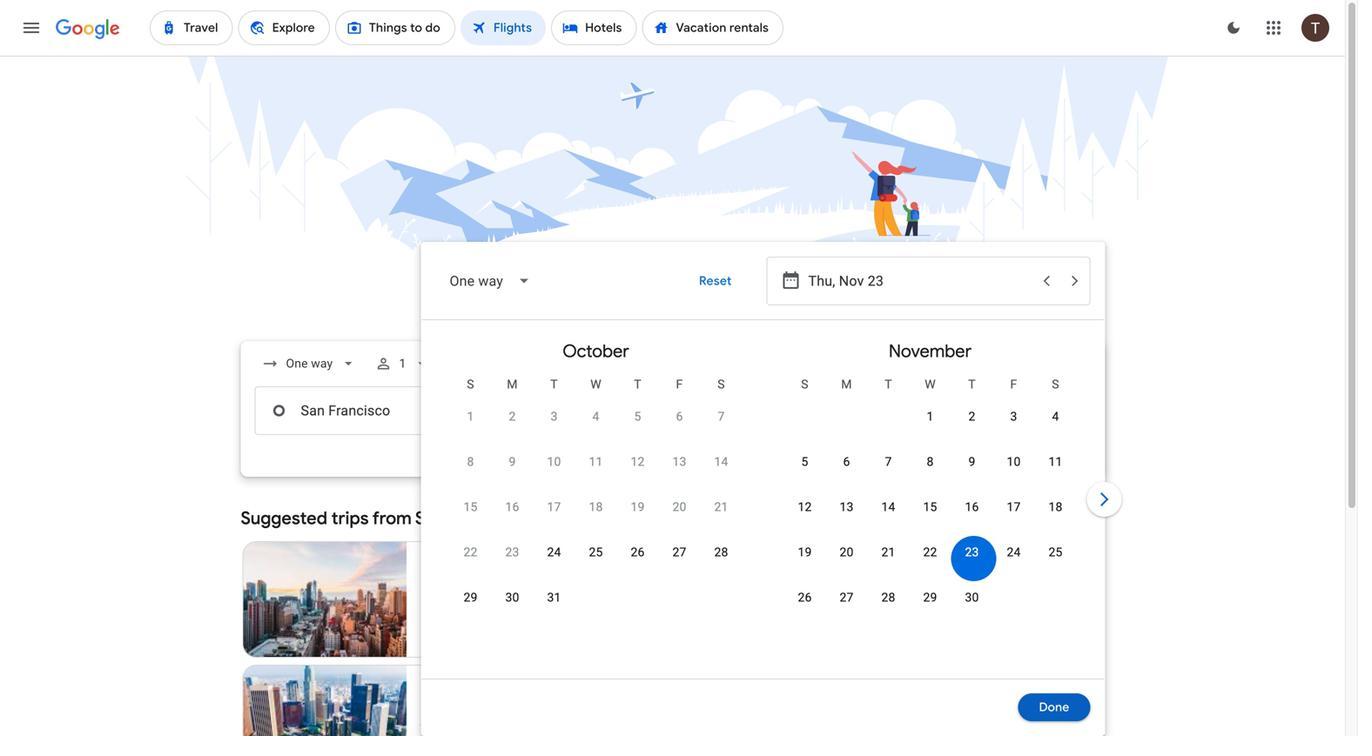 Task type: describe. For each thing, give the bounding box(es) containing it.
main menu image
[[21, 17, 42, 38]]

tue, oct 17 element
[[547, 499, 561, 517]]

thu, nov 23, departure date. element
[[966, 544, 980, 562]]

mon, oct 9 element
[[509, 454, 516, 471]]

0 horizontal spatial 19 button
[[617, 499, 659, 541]]

row containing 12
[[784, 491, 1077, 541]]

0 horizontal spatial 20 button
[[659, 499, 701, 541]]

where to?
[[561, 403, 624, 419]]

25 for "wed, oct 25" element
[[589, 546, 603, 560]]

29 for sun, oct 29 element
[[464, 591, 478, 605]]

21 button inside november row group
[[868, 544, 910, 586]]

7 button inside october row group
[[701, 409, 743, 450]]

none text field inside flight search box
[[255, 387, 500, 436]]

row containing 5
[[784, 446, 1077, 496]]

51
[[512, 593, 526, 607]]

row containing 8
[[450, 446, 743, 496]]

mon, oct 2 element
[[509, 409, 516, 426]]

2 departure text field from the top
[[809, 388, 1077, 435]]

thu, oct 12 element
[[631, 454, 645, 471]]

5 for thu, oct 5 element
[[635, 410, 642, 424]]

november
[[889, 341, 972, 363]]

wed, oct 11 element
[[589, 454, 603, 471]]

suggested
[[241, 508, 328, 530]]

0 horizontal spatial 12 button
[[617, 454, 659, 496]]

row containing 22
[[450, 537, 743, 586]]

2 11 button from the left
[[1035, 454, 1077, 496]]

row containing 19
[[784, 537, 1077, 586]]

2 8 button from the left
[[910, 454, 952, 496]]

wed, nov 29 element
[[924, 590, 938, 607]]

1 for 1 stop
[[442, 593, 449, 607]]

1 17 button from the left
[[534, 499, 575, 541]]

16 for mon, oct 16 element
[[506, 500, 520, 515]]

tue, oct 24 element
[[547, 544, 561, 562]]

13 for fri, oct 13 element
[[673, 455, 687, 470]]

6 for fri, oct 6 element
[[676, 410, 683, 424]]

11 for sat, nov 11 element
[[1049, 455, 1063, 470]]

2 25 button from the left
[[1035, 544, 1077, 586]]

angeles
[[446, 680, 499, 698]]

4 button for october
[[575, 409, 617, 450]]

1 stop
[[442, 593, 477, 607]]

6 for mon, nov 6 element
[[844, 455, 851, 470]]

new york
[[421, 556, 482, 574]]

8 for wed, nov 8 "element"
[[927, 455, 934, 470]]

1 departure text field from the top
[[809, 258, 1032, 305]]

w for november
[[925, 378, 936, 392]]

27 for fri, oct 27 element
[[673, 546, 687, 560]]

1 vertical spatial 5 button
[[784, 454, 826, 496]]

30 for the thu, nov 30 element
[[966, 591, 980, 605]]

suggested trips from san francisco
[[241, 508, 528, 530]]

1 horizontal spatial 27 button
[[826, 590, 868, 632]]

from
[[373, 508, 412, 530]]

f for november
[[1011, 378, 1018, 392]]

wed, oct 4 element
[[593, 409, 600, 426]]

los
[[421, 680, 444, 698]]

sun, nov 26 element
[[798, 590, 812, 607]]

1 for sun, oct 1 element
[[467, 410, 474, 424]]

1 horizontal spatial 19 button
[[784, 544, 826, 586]]

25 for the sat, nov 25 element
[[1049, 546, 1063, 560]]

1 10 button from the left
[[534, 454, 575, 496]]

4 t from the left
[[969, 378, 976, 392]]

thu, oct 5 element
[[635, 409, 642, 426]]

to?
[[604, 403, 624, 419]]

sun, oct 15 element
[[464, 499, 478, 517]]

0 vertical spatial 5 button
[[617, 409, 659, 450]]

10 for tue, oct 10 element
[[547, 455, 561, 470]]

mon, nov 6 element
[[844, 454, 851, 471]]

3 – 9
[[445, 575, 473, 590]]

0 vertical spatial 21 button
[[701, 499, 743, 541]]

10 for fri, nov 10 element on the bottom right of the page
[[1007, 455, 1021, 470]]

m for october
[[507, 378, 518, 392]]

3 for november
[[1011, 410, 1018, 424]]

fri, oct 13 element
[[673, 454, 687, 471]]

1 30 button from the left
[[492, 590, 534, 632]]

stop
[[452, 593, 477, 607]]

suggested trips from san francisco region
[[241, 498, 1105, 737]]

17 for tue, oct 17 element
[[547, 500, 561, 515]]

7 for 'sat, oct 7' element
[[718, 410, 725, 424]]

1 vertical spatial 28 button
[[868, 590, 910, 632]]

2 10 button from the left
[[993, 454, 1035, 496]]

19 for sun, nov 19 'element'
[[798, 546, 812, 560]]

20 for fri, oct 20 element
[[673, 500, 687, 515]]

f for october
[[676, 378, 683, 392]]

21 for tue, nov 21 element
[[882, 546, 896, 560]]

23 for mon, oct 23 element
[[506, 546, 520, 560]]

4 button for november
[[1035, 409, 1077, 450]]

18 for sat, nov 18 element
[[1049, 500, 1063, 515]]

6 button inside october row group
[[659, 409, 701, 450]]

9 for mon, oct 9 element
[[509, 455, 516, 470]]

october
[[563, 341, 630, 363]]

1 button for november
[[910, 409, 952, 450]]

thu, nov 16 element
[[966, 499, 980, 517]]

dec
[[421, 575, 442, 590]]

next image
[[1084, 479, 1126, 521]]

1 s from the left
[[467, 378, 475, 392]]

2 17 button from the left
[[993, 499, 1035, 541]]

8 hr 51 min
[[487, 593, 550, 607]]

2 15 button from the left
[[910, 499, 952, 541]]

w for october
[[591, 378, 602, 392]]

31 button
[[534, 590, 575, 632]]

1 vertical spatial 20 button
[[826, 544, 868, 586]]

hr
[[497, 593, 508, 607]]

reset
[[699, 274, 732, 289]]

sat, oct 14 element
[[715, 454, 729, 471]]

thu, nov 30 element
[[966, 590, 980, 607]]

mon, nov 27 element
[[840, 590, 854, 607]]

sat, nov 18 element
[[1049, 499, 1063, 517]]

explore
[[967, 511, 1010, 527]]

3 t from the left
[[885, 378, 893, 392]]

october row group
[[429, 328, 763, 672]]

7 for 'tue, nov 7' element
[[885, 455, 892, 470]]

15 for wed, nov 15 element
[[924, 500, 938, 515]]

1 vertical spatial 14 button
[[868, 499, 910, 541]]

1 18 button from the left
[[575, 499, 617, 541]]

24 for tue, oct 24 element
[[547, 546, 561, 560]]

14 for tue, nov 14 element
[[882, 500, 896, 515]]

4 s from the left
[[1052, 378, 1060, 392]]

destinations
[[1013, 511, 1084, 527]]

sun, oct 1 element
[[467, 409, 474, 426]]

3 s from the left
[[802, 378, 809, 392]]

wed, nov 8 element
[[927, 454, 934, 471]]

sat, oct 28 element
[[715, 544, 729, 562]]

sun, oct 8 element
[[467, 454, 474, 471]]

change appearance image
[[1213, 7, 1255, 49]]

1 horizontal spatial 26 button
[[784, 590, 826, 632]]

where
[[561, 403, 601, 419]]

4 for october
[[593, 410, 600, 424]]

24 – 30
[[446, 699, 488, 713]]

sun, oct 29 element
[[464, 590, 478, 607]]

1 29 button from the left
[[450, 590, 492, 632]]

1 vertical spatial 12 button
[[784, 499, 826, 541]]



Task type: vqa. For each thing, say whether or not it's contained in the screenshot.


Task type: locate. For each thing, give the bounding box(es) containing it.
3 button
[[534, 409, 575, 450], [993, 409, 1035, 450]]

4 left the to? at bottom left
[[593, 410, 600, 424]]

23 inside october row group
[[506, 546, 520, 560]]

None text field
[[255, 387, 500, 436]]

3 left where
[[551, 410, 558, 424]]

23 button up mon, oct 30 element
[[492, 544, 534, 586]]

0 vertical spatial 26 button
[[617, 544, 659, 586]]

12 left mon, nov 13 element
[[798, 500, 812, 515]]

2 for october
[[509, 410, 516, 424]]

1 vertical spatial 27 button
[[826, 590, 868, 632]]

23 inside november row group
[[966, 546, 980, 560]]

9
[[509, 455, 516, 470], [969, 455, 976, 470]]

1 vertical spatial 6 button
[[826, 454, 868, 496]]

done button
[[1019, 687, 1091, 729]]

f up fri, oct 6 element
[[676, 378, 683, 392]]

20 right sun, nov 19 'element'
[[840, 546, 854, 560]]

thu, oct 26 element
[[631, 544, 645, 562]]

0 vertical spatial 28
[[715, 546, 729, 560]]

11 right fri, nov 10 element on the bottom right of the page
[[1049, 455, 1063, 470]]

14
[[715, 455, 729, 470], [882, 500, 896, 515]]

26
[[631, 546, 645, 560], [798, 591, 812, 605]]

1 8 button from the left
[[450, 454, 492, 496]]

row containing 29
[[450, 582, 575, 632]]

1 horizontal spatial 7 button
[[868, 454, 910, 496]]

6 button up mon, nov 13 element
[[826, 454, 868, 496]]

15
[[464, 500, 478, 515], [924, 500, 938, 515]]

11 button up sat, nov 18 element
[[1035, 454, 1077, 496]]

1 15 button from the left
[[450, 499, 492, 541]]

1 vertical spatial 14
[[882, 500, 896, 515]]

18 right tue, oct 17 element
[[589, 500, 603, 515]]

0 horizontal spatial 23 button
[[492, 544, 534, 586]]

1 24 from the left
[[547, 546, 561, 560]]

2 button for november
[[952, 409, 993, 450]]

26 for sun, nov 26 element
[[798, 591, 812, 605]]

16 for thu, nov 16 element
[[966, 500, 980, 515]]

26 button left mon, nov 27 element
[[784, 590, 826, 632]]

0 horizontal spatial 2 button
[[492, 409, 534, 450]]

13
[[673, 455, 687, 470], [840, 500, 854, 515]]

1 horizontal spatial 30 button
[[952, 590, 993, 632]]

6 inside november row group
[[844, 455, 851, 470]]

29 down 3 – 9
[[464, 591, 478, 605]]

18 for the wed, oct 18 element
[[589, 500, 603, 515]]

3 button for november
[[993, 409, 1035, 450]]

1 22 from the left
[[464, 546, 478, 560]]

26 inside november row group
[[798, 591, 812, 605]]

dec 3 – 9
[[421, 575, 473, 590]]

7 button up tue, nov 14 element
[[868, 454, 910, 496]]

15 button up the wed, nov 22 element
[[910, 499, 952, 541]]

20 button
[[659, 499, 701, 541], [826, 544, 868, 586]]

17 inside october row group
[[547, 500, 561, 515]]

1 button up sun, oct 8 element
[[450, 409, 492, 450]]

1 vertical spatial 6
[[844, 455, 851, 470]]

0 vertical spatial 14
[[715, 455, 729, 470]]

2 16 from the left
[[966, 500, 980, 515]]

tue, oct 31 element
[[547, 590, 561, 607]]

2 9 from the left
[[969, 455, 976, 470]]

0 horizontal spatial 8 button
[[450, 454, 492, 496]]

2 left tue, oct 3 element
[[509, 410, 516, 424]]

26 left mon, nov 27 element
[[798, 591, 812, 605]]

0 horizontal spatial 8
[[467, 455, 474, 470]]

min
[[529, 593, 550, 607]]

1 11 from the left
[[589, 455, 603, 470]]

1 22 button from the left
[[450, 544, 492, 586]]

francisco
[[449, 508, 528, 530]]

1 horizontal spatial 9
[[969, 455, 976, 470]]

13 button inside october row group
[[659, 454, 701, 496]]

18 inside november row group
[[1049, 500, 1063, 515]]

7 inside october row group
[[718, 410, 725, 424]]

tue, nov 21 element
[[882, 544, 896, 562]]

1 4 from the left
[[593, 410, 600, 424]]

28 button
[[701, 544, 743, 586], [868, 590, 910, 632]]

28 inside november row group
[[882, 591, 896, 605]]

1 horizontal spatial 6
[[844, 455, 851, 470]]

1 horizontal spatial 7
[[885, 455, 892, 470]]

0 horizontal spatial 6 button
[[659, 409, 701, 450]]

10 button up tue, oct 17 element
[[534, 454, 575, 496]]

2 t from the left
[[634, 378, 642, 392]]

mon, oct 23 element
[[506, 544, 520, 562]]

2 18 from the left
[[1049, 500, 1063, 515]]

fri, nov 3 element
[[1011, 409, 1018, 426]]

0 horizontal spatial 24 button
[[534, 544, 575, 586]]

14 right fri, oct 13 element
[[715, 455, 729, 470]]

fri, nov 10 element
[[1007, 454, 1021, 471]]

29 button left hr
[[450, 590, 492, 632]]

0 horizontal spatial 4
[[593, 410, 600, 424]]

sun, nov 19 element
[[798, 544, 812, 562]]

1 18 from the left
[[589, 500, 603, 515]]

november row group
[[763, 328, 1098, 672]]

1 15 from the left
[[464, 500, 478, 515]]

22 button
[[450, 544, 492, 586], [910, 544, 952, 586]]

19 inside november row group
[[798, 546, 812, 560]]

1 inside november row group
[[927, 410, 934, 424]]

13 inside october row group
[[673, 455, 687, 470]]

6 button
[[659, 409, 701, 450], [826, 454, 868, 496]]

30 button
[[492, 590, 534, 632], [952, 590, 993, 632]]

1 for wed, nov 1 element
[[927, 410, 934, 424]]

2 4 button from the left
[[1035, 409, 1077, 450]]

2 30 from the left
[[966, 591, 980, 605]]

12 for sun, nov 12 element on the bottom
[[798, 500, 812, 515]]

2 24 from the left
[[1007, 546, 1021, 560]]

1 horizontal spatial 21
[[882, 546, 896, 560]]

tue, oct 10 element
[[547, 454, 561, 471]]

14 left wed, nov 15 element
[[882, 500, 896, 515]]

fri, oct 20 element
[[673, 499, 687, 517]]

flights
[[602, 248, 744, 310]]

21 button up sat, oct 28 element
[[701, 499, 743, 541]]

24
[[547, 546, 561, 560], [1007, 546, 1021, 560]]

5 button
[[617, 409, 659, 450], [784, 454, 826, 496]]

28 for sat, oct 28 element
[[715, 546, 729, 560]]

departure text field up november
[[809, 258, 1032, 305]]

2 m from the left
[[842, 378, 853, 392]]

4 button
[[575, 409, 617, 450], [1035, 409, 1077, 450]]

19 inside october row group
[[631, 500, 645, 515]]

2 inside november row group
[[969, 410, 976, 424]]

6 button up fri, oct 13 element
[[659, 409, 701, 450]]

trips
[[332, 508, 369, 530]]

13 for mon, nov 13 element
[[840, 500, 854, 515]]

s up sun, oct 1 element
[[467, 378, 475, 392]]

2 23 from the left
[[966, 546, 980, 560]]

s
[[467, 378, 475, 392], [718, 378, 725, 392], [802, 378, 809, 392], [1052, 378, 1060, 392]]

0 horizontal spatial 29 button
[[450, 590, 492, 632]]

wed, oct 25 element
[[589, 544, 603, 562]]

3
[[551, 410, 558, 424], [1011, 410, 1018, 424]]

25 inside november row group
[[1049, 546, 1063, 560]]

sat, nov 4 element
[[1053, 409, 1060, 426]]

10 inside november row group
[[1007, 455, 1021, 470]]

sun, nov 12 element
[[798, 499, 812, 517]]

sat, oct 21 element
[[715, 499, 729, 517]]

nov
[[421, 699, 443, 713]]

w up where to?
[[591, 378, 602, 392]]

m for november
[[842, 378, 853, 392]]

0 horizontal spatial 27
[[673, 546, 687, 560]]

9 for thu, nov 9 element
[[969, 455, 976, 470]]

10 right mon, oct 9 element
[[547, 455, 561, 470]]

19 button up thu, oct 26 element
[[617, 499, 659, 541]]

26 button right "wed, oct 25" element
[[617, 544, 659, 586]]

4 right fri, nov 3 element
[[1053, 410, 1060, 424]]

10 inside october row group
[[547, 455, 561, 470]]

0 vertical spatial 7
[[718, 410, 725, 424]]

1 horizontal spatial 22 button
[[910, 544, 952, 586]]

row containing 15
[[450, 491, 743, 541]]

2 16 button from the left
[[952, 499, 993, 541]]

19 button
[[617, 499, 659, 541], [784, 544, 826, 586]]

11
[[589, 455, 603, 470], [1049, 455, 1063, 470]]

s up sun, nov 5 element
[[802, 378, 809, 392]]

0 vertical spatial 26
[[631, 546, 645, 560]]

18 button up the sat, nov 25 element
[[1035, 499, 1077, 541]]

1 3 button from the left
[[534, 409, 575, 450]]

25
[[589, 546, 603, 560], [1049, 546, 1063, 560]]

12 button up sun, nov 19 'element'
[[784, 499, 826, 541]]

23 down explore
[[966, 546, 980, 560]]

2 18 button from the left
[[1035, 499, 1077, 541]]

16 left tue, oct 17 element
[[506, 500, 520, 515]]

8 for 8 hr 51 min
[[487, 593, 494, 607]]

21 button
[[701, 499, 743, 541], [868, 544, 910, 586]]

17 inside november row group
[[1007, 500, 1021, 515]]

20
[[673, 500, 687, 515], [840, 546, 854, 560]]

22 for sun, oct 22 element
[[464, 546, 478, 560]]

sat, nov 11 element
[[1049, 454, 1063, 471]]

20 inside october row group
[[673, 500, 687, 515]]

9 inside november row group
[[969, 455, 976, 470]]

2
[[509, 410, 516, 424], [969, 410, 976, 424]]

2 23 button from the left
[[952, 544, 993, 586]]

25 button
[[575, 544, 617, 586], [1035, 544, 1077, 586]]

18 inside october row group
[[589, 500, 603, 515]]

18 button up "wed, oct 25" element
[[575, 499, 617, 541]]

2 29 button from the left
[[910, 590, 952, 632]]

1 horizontal spatial 2
[[969, 410, 976, 424]]

0 horizontal spatial 4 button
[[575, 409, 617, 450]]

7 button
[[701, 409, 743, 450], [868, 454, 910, 496]]

grid containing october
[[429, 328, 1098, 690]]

28 inside october row group
[[715, 546, 729, 560]]

22
[[464, 546, 478, 560], [924, 546, 938, 560]]

15 right tue, nov 14 element
[[924, 500, 938, 515]]

29 inside november row group
[[924, 591, 938, 605]]

8 button
[[450, 454, 492, 496], [910, 454, 952, 496]]

27 button
[[659, 544, 701, 586], [826, 590, 868, 632]]

21 inside october row group
[[715, 500, 729, 515]]

1 horizontal spatial 14 button
[[868, 499, 910, 541]]

0 horizontal spatial f
[[676, 378, 683, 392]]

1 w from the left
[[591, 378, 602, 392]]

30 for mon, oct 30 element
[[506, 591, 520, 605]]

1 16 button from the left
[[492, 499, 534, 541]]

17
[[547, 500, 561, 515], [1007, 500, 1021, 515]]

11 inside october row group
[[589, 455, 603, 470]]

1 16 from the left
[[506, 500, 520, 515]]

thu, nov 2 element
[[969, 409, 976, 426]]

explore destinations button
[[946, 505, 1105, 533]]

16 inside november row group
[[966, 500, 980, 515]]

Departure text field
[[809, 258, 1032, 305], [809, 388, 1077, 435]]

f
[[676, 378, 683, 392], [1011, 378, 1018, 392]]

wed, nov 15 element
[[924, 499, 938, 517]]

1 horizontal spatial 28
[[882, 591, 896, 605]]

1 horizontal spatial 30
[[966, 591, 980, 605]]

0 vertical spatial departure text field
[[809, 258, 1032, 305]]

6
[[676, 410, 683, 424], [844, 455, 851, 470]]

2 15 from the left
[[924, 500, 938, 515]]

0 vertical spatial 13
[[673, 455, 687, 470]]

1 horizontal spatial 3 button
[[993, 409, 1035, 450]]

22 inside november row group
[[924, 546, 938, 560]]

6 left 'sat, oct 7' element
[[676, 410, 683, 424]]

16 right wed, nov 15 element
[[966, 500, 980, 515]]

2 button for october
[[492, 409, 534, 450]]

fri, oct 6 element
[[676, 409, 683, 426]]

w
[[591, 378, 602, 392], [925, 378, 936, 392]]

11 for wed, oct 11 element
[[589, 455, 603, 470]]

2 17 from the left
[[1007, 500, 1021, 515]]

15 button up sun, oct 22 element
[[450, 499, 492, 541]]

1 horizontal spatial 11
[[1049, 455, 1063, 470]]

0 horizontal spatial 25 button
[[575, 544, 617, 586]]

1 horizontal spatial 16
[[966, 500, 980, 515]]

17 button
[[534, 499, 575, 541], [993, 499, 1035, 541]]

4 button inside november row group
[[1035, 409, 1077, 450]]

16 inside october row group
[[506, 500, 520, 515]]

1 inside popup button
[[399, 357, 406, 371]]

30 inside october row group
[[506, 591, 520, 605]]

1 horizontal spatial 12 button
[[784, 499, 826, 541]]

None field
[[436, 260, 545, 302], [255, 348, 364, 380], [436, 260, 545, 302], [255, 348, 364, 380]]

8 button up sun, oct 15 element
[[450, 454, 492, 496]]

thu, nov 9 element
[[969, 454, 976, 471]]

24 button
[[534, 544, 575, 586], [993, 544, 1035, 586]]

0 horizontal spatial 22
[[464, 546, 478, 560]]

21 right fri, oct 20 element
[[715, 500, 729, 515]]

1 horizontal spatial w
[[925, 378, 936, 392]]

1 1 button from the left
[[450, 409, 492, 450]]

tue, nov 7 element
[[885, 454, 892, 471]]

t up thu, oct 5 element
[[634, 378, 642, 392]]

3 inside november row group
[[1011, 410, 1018, 424]]

1 horizontal spatial f
[[1011, 378, 1018, 392]]

3 inside october row group
[[551, 410, 558, 424]]

26 inside october row group
[[631, 546, 645, 560]]

1 vertical spatial 13 button
[[826, 499, 868, 541]]

t up tue, oct 3 element
[[551, 378, 558, 392]]

3 for october
[[551, 410, 558, 424]]

8 button up wed, nov 15 element
[[910, 454, 952, 496]]

1 vertical spatial 26
[[798, 591, 812, 605]]

4 button up wed, oct 11 element
[[575, 409, 617, 450]]

sun, nov 5 element
[[802, 454, 809, 471]]

17 button up fri, nov 24 element
[[993, 499, 1035, 541]]

m up mon, nov 6 element
[[842, 378, 853, 392]]

mon, oct 16 element
[[506, 499, 520, 517]]

0 vertical spatial 14 button
[[701, 454, 743, 496]]

28 for tue, nov 28 element
[[882, 591, 896, 605]]

1 vertical spatial 26 button
[[784, 590, 826, 632]]

28 button left wed, nov 29 element
[[868, 590, 910, 632]]

0 horizontal spatial 12
[[631, 455, 645, 470]]

29 for wed, nov 29 element
[[924, 591, 938, 605]]

27 inside november row group
[[840, 591, 854, 605]]

1 2 button from the left
[[492, 409, 534, 450]]

10 button up fri, nov 17 element
[[993, 454, 1035, 496]]

0 horizontal spatial 23
[[506, 546, 520, 560]]

w inside november row group
[[925, 378, 936, 392]]

19 for thu, oct 19 element
[[631, 500, 645, 515]]

23 button
[[492, 544, 534, 586], [952, 544, 993, 586]]

0 horizontal spatial 11 button
[[575, 454, 617, 496]]

22 inside october row group
[[464, 546, 478, 560]]

1 11 button from the left
[[575, 454, 617, 496]]

30
[[506, 591, 520, 605], [966, 591, 980, 605]]

4 inside november row group
[[1053, 410, 1060, 424]]

1 23 button from the left
[[492, 544, 534, 586]]

4 for november
[[1053, 410, 1060, 424]]

12 inside october row group
[[631, 455, 645, 470]]

t
[[551, 378, 558, 392], [634, 378, 642, 392], [885, 378, 893, 392], [969, 378, 976, 392]]

wed, nov 22 element
[[924, 544, 938, 562]]

1 9 from the left
[[509, 455, 516, 470]]

16 button up thu, nov 23, departure date. 'element'
[[952, 499, 993, 541]]

25 button right fri, nov 24 element
[[1035, 544, 1077, 586]]

f inside november row group
[[1011, 378, 1018, 392]]

wed, nov 1 element
[[927, 409, 934, 426]]

3 button for october
[[534, 409, 575, 450]]

1 horizontal spatial 23
[[966, 546, 980, 560]]

14 inside november row group
[[882, 500, 896, 515]]

27 left sat, oct 28 element
[[673, 546, 687, 560]]

17 button up tue, oct 24 element
[[534, 499, 575, 541]]

1 vertical spatial 19
[[798, 546, 812, 560]]

16 button
[[492, 499, 534, 541], [952, 499, 993, 541]]

0 horizontal spatial 7 button
[[701, 409, 743, 450]]

1 25 from the left
[[589, 546, 603, 560]]

26 for thu, oct 26 element
[[631, 546, 645, 560]]

5 for sun, nov 5 element
[[802, 455, 809, 470]]

2 30 button from the left
[[952, 590, 993, 632]]

25 right tue, oct 24 element
[[589, 546, 603, 560]]

24 down explore destinations button
[[1007, 546, 1021, 560]]

0 horizontal spatial 17 button
[[534, 499, 575, 541]]

sun, oct 22 element
[[464, 544, 478, 562]]

2 3 button from the left
[[993, 409, 1035, 450]]

1 23 from the left
[[506, 546, 520, 560]]

1 m from the left
[[507, 378, 518, 392]]

24 for fri, nov 24 element
[[1007, 546, 1021, 560]]

t up thu, nov 2 element
[[969, 378, 976, 392]]

15 inside october row group
[[464, 500, 478, 515]]

18 right fri, nov 17 element
[[1049, 500, 1063, 515]]

11 button
[[575, 454, 617, 496], [1035, 454, 1077, 496]]

0 horizontal spatial 24
[[547, 546, 561, 560]]

2 24 button from the left
[[993, 544, 1035, 586]]

24 button up 31
[[534, 544, 575, 586]]

grid inside flight search box
[[429, 328, 1098, 690]]

1 3 from the left
[[551, 410, 558, 424]]

21 inside november row group
[[882, 546, 896, 560]]

29 inside october row group
[[464, 591, 478, 605]]

2 9 button from the left
[[952, 454, 993, 496]]

1 f from the left
[[676, 378, 683, 392]]

20 for mon, nov 20 element
[[840, 546, 854, 560]]

reset button
[[679, 260, 753, 302]]

1 t from the left
[[551, 378, 558, 392]]

1 button for october
[[450, 409, 492, 450]]

explore destinations
[[967, 511, 1084, 527]]

1 horizontal spatial 10 button
[[993, 454, 1035, 496]]

27 button right sun, nov 26 element
[[826, 590, 868, 632]]

12 for thu, oct 12 element
[[631, 455, 645, 470]]

14 for sat, oct 14 element
[[715, 455, 729, 470]]

tue, nov 14 element
[[882, 499, 896, 517]]

0 vertical spatial 21
[[715, 500, 729, 515]]

27 button left sat, oct 28 element
[[659, 544, 701, 586]]

fri, nov 17 element
[[1007, 499, 1021, 517]]

m up mon, oct 2 element
[[507, 378, 518, 392]]

1 horizontal spatial 9 button
[[952, 454, 993, 496]]

1 horizontal spatial m
[[842, 378, 853, 392]]

9 right wed, nov 8 "element"
[[969, 455, 976, 470]]

2 11 from the left
[[1049, 455, 1063, 470]]

24 inside november row group
[[1007, 546, 1021, 560]]

10
[[547, 455, 561, 470], [1007, 455, 1021, 470]]

4 button inside october row group
[[575, 409, 617, 450]]

1 inside suggested trips from san francisco region
[[442, 593, 449, 607]]

0 horizontal spatial 13 button
[[659, 454, 701, 496]]

7 right fri, oct 6 element
[[718, 410, 725, 424]]

1 2 from the left
[[509, 410, 516, 424]]

0 vertical spatial 5
[[635, 410, 642, 424]]

1 vertical spatial departure text field
[[809, 388, 1077, 435]]

5 inside row
[[802, 455, 809, 470]]

8 right 'tue, nov 7' element
[[927, 455, 934, 470]]

2 22 button from the left
[[910, 544, 952, 586]]

1 vertical spatial 7 button
[[868, 454, 910, 496]]

fri, nov 24 element
[[1007, 544, 1021, 562]]

13 button
[[659, 454, 701, 496], [826, 499, 868, 541]]

1 horizontal spatial 5
[[802, 455, 809, 470]]

2 inside october row group
[[509, 410, 516, 424]]

0 horizontal spatial 11
[[589, 455, 603, 470]]

24 inside october row group
[[547, 546, 561, 560]]

23 button up the thu, nov 30 element
[[952, 544, 993, 586]]

m inside october row group
[[507, 378, 518, 392]]

12 inside november row group
[[798, 500, 812, 515]]

19 left mon, nov 20 element
[[798, 546, 812, 560]]

2 1 button from the left
[[910, 409, 952, 450]]

row
[[450, 394, 743, 450], [910, 394, 1077, 450], [450, 446, 743, 496], [784, 446, 1077, 496], [450, 491, 743, 541], [784, 491, 1077, 541], [450, 537, 743, 586], [784, 537, 1077, 586], [450, 582, 575, 632], [784, 582, 993, 632]]

1 horizontal spatial 4 button
[[1035, 409, 1077, 450]]

27 for mon, nov 27 element
[[840, 591, 854, 605]]

2 w from the left
[[925, 378, 936, 392]]

2 2 button from the left
[[952, 409, 993, 450]]

24 button left the sat, nov 25 element
[[993, 544, 1035, 586]]

1 24 button from the left
[[534, 544, 575, 586]]

1 horizontal spatial 15
[[924, 500, 938, 515]]

12 button
[[617, 454, 659, 496], [784, 499, 826, 541]]

1 horizontal spatial 10
[[1007, 455, 1021, 470]]

2 10 from the left
[[1007, 455, 1021, 470]]

1 10 from the left
[[547, 455, 561, 470]]

13 button inside november row group
[[826, 499, 868, 541]]

8
[[467, 455, 474, 470], [927, 455, 934, 470], [487, 593, 494, 607]]

1 25 button from the left
[[575, 544, 617, 586]]

15 inside november row group
[[924, 500, 938, 515]]

Flight search field
[[227, 242, 1126, 737]]

0 horizontal spatial 25
[[589, 546, 603, 560]]

mon, nov 20 element
[[840, 544, 854, 562]]

tue, nov 28 element
[[882, 590, 896, 607]]

0 horizontal spatial 9 button
[[492, 454, 534, 496]]

2 22 from the left
[[924, 546, 938, 560]]

1 button
[[368, 343, 438, 385]]

7 button inside november row group
[[868, 454, 910, 496]]

15 left mon, oct 16 element
[[464, 500, 478, 515]]

7 button up sat, oct 14 element
[[701, 409, 743, 450]]

2 f from the left
[[1011, 378, 1018, 392]]

21 for sat, oct 21 element
[[715, 500, 729, 515]]

22 up 3 – 9
[[464, 546, 478, 560]]

san
[[415, 508, 445, 530]]

new
[[421, 556, 450, 574]]

7
[[718, 410, 725, 424], [885, 455, 892, 470]]

11 button up the wed, oct 18 element
[[575, 454, 617, 496]]

mon, oct 30 element
[[506, 590, 520, 607]]

8 left hr
[[487, 593, 494, 607]]

1 29 from the left
[[464, 591, 478, 605]]

5 button up thu, oct 12 element
[[617, 409, 659, 450]]

york
[[453, 556, 482, 574]]

f inside october row group
[[676, 378, 683, 392]]

2 button up thu, nov 9 element
[[952, 409, 993, 450]]

9 button
[[492, 454, 534, 496], [952, 454, 993, 496]]

4 inside october row group
[[593, 410, 600, 424]]

20 button up fri, oct 27 element
[[659, 499, 701, 541]]

1 button up wed, nov 8 "element"
[[910, 409, 952, 450]]

23
[[506, 546, 520, 560], [966, 546, 980, 560]]

27
[[673, 546, 687, 560], [840, 591, 854, 605]]

1 9 button from the left
[[492, 454, 534, 496]]

6 left 'tue, nov 7' element
[[844, 455, 851, 470]]

25 inside october row group
[[589, 546, 603, 560]]

3 left the sat, nov 4 element
[[1011, 410, 1018, 424]]

sat, nov 25 element
[[1049, 544, 1063, 562]]

1 horizontal spatial 26
[[798, 591, 812, 605]]

8 left mon, oct 9 element
[[467, 455, 474, 470]]

0 horizontal spatial 28 button
[[701, 544, 743, 586]]

1 17 from the left
[[547, 500, 561, 515]]

10 right thu, nov 9 element
[[1007, 455, 1021, 470]]

21
[[715, 500, 729, 515], [882, 546, 896, 560]]

thu, oct 19 element
[[631, 499, 645, 517]]

20 left sat, oct 21 element
[[673, 500, 687, 515]]

28
[[715, 546, 729, 560], [882, 591, 896, 605]]

20 button up mon, nov 27 element
[[826, 544, 868, 586]]

2 for november
[[969, 410, 976, 424]]

mon, nov 13 element
[[840, 499, 854, 517]]

31
[[547, 591, 561, 605]]

17 for fri, nov 17 element
[[1007, 500, 1021, 515]]

29 button
[[450, 590, 492, 632], [910, 590, 952, 632]]

0 horizontal spatial 30
[[506, 591, 520, 605]]

16 button up mon, oct 23 element
[[492, 499, 534, 541]]

20 inside november row group
[[840, 546, 854, 560]]

15 button
[[450, 499, 492, 541], [910, 499, 952, 541]]

1 horizontal spatial 28 button
[[868, 590, 910, 632]]

m inside november row group
[[842, 378, 853, 392]]

sat, oct 7 element
[[718, 409, 725, 426]]

7 inside november row group
[[885, 455, 892, 470]]

5 button up sun, nov 12 element on the bottom
[[784, 454, 826, 496]]

8 for sun, oct 8 element
[[467, 455, 474, 470]]

0 horizontal spatial 10
[[547, 455, 561, 470]]

27 inside october row group
[[673, 546, 687, 560]]

0 horizontal spatial 14
[[715, 455, 729, 470]]

2 25 from the left
[[1049, 546, 1063, 560]]

0 vertical spatial 7 button
[[701, 409, 743, 450]]

14 button up sat, oct 21 element
[[701, 454, 743, 496]]

0 horizontal spatial 19
[[631, 500, 645, 515]]

12 right wed, oct 11 element
[[631, 455, 645, 470]]

0 horizontal spatial 15 button
[[450, 499, 492, 541]]

2 button
[[492, 409, 534, 450], [952, 409, 993, 450]]

29
[[464, 591, 478, 605], [924, 591, 938, 605]]

28 right fri, oct 27 element
[[715, 546, 729, 560]]

4
[[593, 410, 600, 424], [1053, 410, 1060, 424]]

10 button
[[534, 454, 575, 496], [993, 454, 1035, 496]]

0 horizontal spatial 13
[[673, 455, 687, 470]]

8 inside november row group
[[927, 455, 934, 470]]

5
[[635, 410, 642, 424], [802, 455, 809, 470]]

28 left wed, nov 29 element
[[882, 591, 896, 605]]

1 horizontal spatial 20
[[840, 546, 854, 560]]

fri, oct 27 element
[[673, 544, 687, 562]]

m
[[507, 378, 518, 392], [842, 378, 853, 392]]

w inside october row group
[[591, 378, 602, 392]]

11 inside november row group
[[1049, 455, 1063, 470]]

5 left mon, nov 6 element
[[802, 455, 809, 470]]

0 vertical spatial 28 button
[[701, 544, 743, 586]]

3 button up fri, nov 10 element on the bottom right of the page
[[993, 409, 1035, 450]]

1 vertical spatial 21
[[882, 546, 896, 560]]

6 inside october row group
[[676, 410, 683, 424]]

1 4 button from the left
[[575, 409, 617, 450]]

22 for the wed, nov 22 element
[[924, 546, 938, 560]]

1 vertical spatial 7
[[885, 455, 892, 470]]

2 29 from the left
[[924, 591, 938, 605]]

1 inside october row group
[[467, 410, 474, 424]]

row containing 26
[[784, 582, 993, 632]]

2 s from the left
[[718, 378, 725, 392]]

1 horizontal spatial 4
[[1053, 410, 1060, 424]]

2 3 from the left
[[1011, 410, 1018, 424]]

30 inside november row group
[[966, 591, 980, 605]]

14 button
[[701, 454, 743, 496], [868, 499, 910, 541]]

2 2 from the left
[[969, 410, 976, 424]]

1 button
[[450, 409, 492, 450], [910, 409, 952, 450]]

t down november
[[885, 378, 893, 392]]

1 horizontal spatial 6 button
[[826, 454, 868, 496]]

0 horizontal spatial 26 button
[[617, 544, 659, 586]]

los angeles nov 24 – 30
[[421, 680, 499, 713]]

23 down francisco
[[506, 546, 520, 560]]

13 button up mon, nov 20 element
[[826, 499, 868, 541]]

1 30 from the left
[[506, 591, 520, 605]]

8 inside october row group
[[467, 455, 474, 470]]

wed, oct 18 element
[[589, 499, 603, 517]]

0 horizontal spatial 15
[[464, 500, 478, 515]]

2 4 from the left
[[1053, 410, 1060, 424]]

23 for thu, nov 23, departure date. 'element'
[[966, 546, 980, 560]]

5 inside october row group
[[635, 410, 642, 424]]

3 button up tue, oct 10 element
[[534, 409, 575, 450]]

tue, oct 3 element
[[551, 409, 558, 426]]

1 horizontal spatial 25 button
[[1035, 544, 1077, 586]]

1
[[399, 357, 406, 371], [467, 410, 474, 424], [927, 410, 934, 424], [442, 593, 449, 607]]

grid
[[429, 328, 1098, 690]]

0 vertical spatial 6 button
[[659, 409, 701, 450]]

1 vertical spatial 27
[[840, 591, 854, 605]]

1 vertical spatial 12
[[798, 500, 812, 515]]

1 horizontal spatial 16 button
[[952, 499, 993, 541]]

9 left tue, oct 10 element
[[509, 455, 516, 470]]

0 horizontal spatial 21 button
[[701, 499, 743, 541]]

8 inside suggested trips from san francisco region
[[487, 593, 494, 607]]

13 inside november row group
[[840, 500, 854, 515]]

2 left fri, nov 3 element
[[969, 410, 976, 424]]

9 inside october row group
[[509, 455, 516, 470]]

0 horizontal spatial 27 button
[[659, 544, 701, 586]]

6 button inside november row group
[[826, 454, 868, 496]]

1 vertical spatial 21 button
[[868, 544, 910, 586]]

9 button up mon, oct 16 element
[[492, 454, 534, 496]]

15 for sun, oct 15 element
[[464, 500, 478, 515]]

done
[[1040, 700, 1070, 716]]

19
[[631, 500, 645, 515], [798, 546, 812, 560]]

29 button left the thu, nov 30 element
[[910, 590, 952, 632]]

1 horizontal spatial 17 button
[[993, 499, 1035, 541]]

11 right tue, oct 10 element
[[589, 455, 603, 470]]

1 horizontal spatial 24 button
[[993, 544, 1035, 586]]

12
[[631, 455, 645, 470], [798, 500, 812, 515]]

16
[[506, 500, 520, 515], [966, 500, 980, 515]]

14 inside october row group
[[715, 455, 729, 470]]



